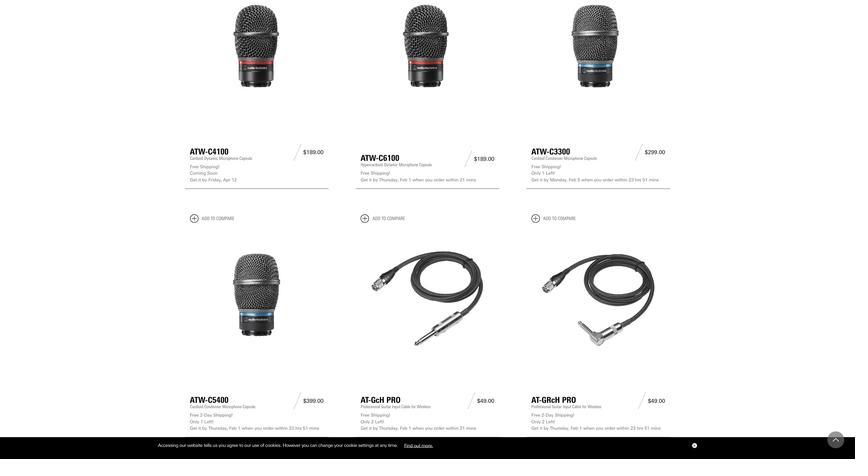 Task type: locate. For each thing, give the bounding box(es) containing it.
2 day from the left
[[546, 413, 554, 418]]

get inside 'free 2 -day shipping! only 2 left! get it by thursday, feb 1 when you order within 23 hrs 51 mins'
[[531, 426, 539, 431]]

you inside free shipping! only 1 left! get it by monday, feb 5 when you order within 23 hrs 51 mins
[[594, 177, 601, 183]]

divider line image for at-grch pro
[[636, 393, 648, 410]]

2 professional from the left
[[531, 405, 551, 410]]

guitar for gch
[[381, 405, 391, 410]]

free inside free 2 -day shipping! only 1 left! get it by thursday, feb 1 when you order within 23 hrs 51 mins
[[190, 413, 199, 418]]

51 for atw-c5400
[[303, 426, 308, 431]]

1 vertical spatial condenser
[[204, 405, 221, 410]]

free 2 -day shipping! only 1 left! get it by thursday, feb 1 when you order within 23 hrs 51 mins
[[190, 413, 319, 431]]

by inside the free shipping! only 2 left! get it by thursday, feb 1 when you order within 21 mins
[[373, 426, 378, 431]]

day down grch
[[546, 413, 554, 418]]

free up settings
[[361, 413, 370, 418]]

- inside 'free 2 -day shipping! only 2 left! get it by thursday, feb 1 when you order within 23 hrs 51 mins'
[[544, 413, 546, 418]]

atw- inside atw-c5400 cardioid condenser microphone capsule
[[190, 396, 208, 406]]

capsule inside the atw-c3300 cardioid condenser microphone capsule
[[584, 156, 597, 161]]

1 vertical spatial 21
[[460, 426, 465, 431]]

of
[[260, 443, 264, 449]]

cable for at-grch pro
[[572, 405, 581, 410]]

tells
[[204, 443, 212, 449]]

free down hypercardioid
[[361, 171, 370, 176]]

left! inside free 2 -day shipping! only 1 left! get it by thursday, feb 1 when you order within 23 hrs 51 mins
[[204, 420, 214, 425]]

cardioid
[[190, 156, 203, 161], [531, 156, 545, 161], [190, 405, 203, 410]]

gch
[[371, 396, 384, 406]]

free for free shipping! only 2 left! get it by thursday, feb 1 when you order within 21 mins
[[361, 413, 370, 418]]

23 inside free 2 -day shipping! only 1 left! get it by thursday, feb 1 when you order within 23 hrs 51 mins
[[289, 426, 294, 431]]

free down the atw-c3300 cardioid condenser microphone capsule
[[531, 164, 540, 169]]

1 horizontal spatial for
[[582, 405, 587, 410]]

1 vertical spatial dynamic
[[384, 162, 398, 168]]

change
[[318, 443, 333, 449]]

condenser inside atw-c5400 cardioid condenser microphone capsule
[[204, 405, 221, 410]]

hrs inside 'free 2 -day shipping! only 2 left! get it by thursday, feb 1 when you order within 23 hrs 51 mins'
[[637, 426, 643, 431]]

friday,
[[208, 177, 222, 183]]

capsule inside atw-c6100 hypercardioid dynamic microphone capsule
[[419, 162, 432, 168]]

our left website
[[179, 443, 186, 449]]

it
[[198, 177, 201, 183], [369, 177, 372, 183], [540, 177, 542, 183], [198, 426, 201, 431], [369, 426, 372, 431], [540, 426, 542, 431]]

shipping! down hypercardioid
[[371, 171, 390, 176]]

for up the free shipping! only 2 left! get it by thursday, feb 1 when you order within 21 mins
[[411, 405, 416, 410]]

input right grch
[[563, 405, 571, 410]]

microphone up 5
[[564, 156, 583, 161]]

you inside free 2 -day shipping! only 1 left! get it by thursday, feb 1 when you order within 23 hrs 51 mins
[[254, 426, 262, 431]]

microphone for c4100
[[219, 156, 238, 161]]

1 add from the left
[[202, 216, 210, 222]]

1 $49.00 from the left
[[477, 398, 494, 405]]

2 add from the left
[[372, 216, 380, 222]]

feb
[[400, 177, 407, 183], [569, 177, 576, 183], [229, 426, 237, 431], [400, 426, 407, 431], [571, 426, 578, 431]]

wireless for at-grch pro
[[588, 405, 601, 410]]

microphone inside atw-c4100 cardioid dynamic microphone capsule
[[219, 156, 238, 161]]

atw-c4100 cardioid dynamic microphone capsule
[[190, 147, 252, 161]]

microphone up free shipping! coming soon get it by friday, apr 12
[[219, 156, 238, 161]]

free up coming
[[190, 164, 199, 169]]

cable up the free shipping! only 2 left! get it by thursday, feb 1 when you order within 21 mins
[[401, 405, 410, 410]]

compare
[[216, 216, 234, 222], [387, 216, 405, 222], [558, 216, 576, 222]]

$49.00 for at-gch pro
[[477, 398, 494, 405]]

1 up find
[[409, 426, 411, 431]]

free for free shipping! get it by thursday, feb 1 when you order within 21 mins
[[361, 171, 370, 176]]

our
[[179, 443, 186, 449], [244, 443, 251, 449]]

23 inside free shipping! only 1 left! get it by monday, feb 5 when you order within 23 hrs 51 mins
[[629, 177, 634, 183]]

dynamic inside atw-c4100 cardioid dynamic microphone capsule
[[204, 156, 218, 161]]

monday,
[[550, 177, 568, 183]]

1 add to compare button from the left
[[190, 215, 234, 223]]

shipping! inside free shipping! only 1 left! get it by monday, feb 5 when you order within 23 hrs 51 mins
[[542, 164, 561, 169]]

by up at
[[373, 426, 378, 431]]

feb down atw-c6100 hypercardioid dynamic microphone capsule
[[400, 177, 407, 183]]

free inside 'free 2 -day shipping! only 2 left! get it by thursday, feb 1 when you order within 23 hrs 51 mins'
[[531, 413, 540, 418]]

mins
[[466, 177, 476, 183], [649, 177, 659, 183], [309, 426, 319, 431], [466, 426, 476, 431], [651, 426, 661, 431]]

by down hypercardioid
[[373, 177, 378, 183]]

feb inside the free shipping! only 2 left! get it by thursday, feb 1 when you order within 21 mins
[[400, 426, 407, 431]]

wireless
[[417, 405, 431, 410], [588, 405, 601, 410]]

hrs
[[635, 177, 641, 183], [295, 426, 302, 431], [637, 426, 643, 431]]

5
[[578, 177, 580, 183]]

2 wireless from the left
[[588, 405, 601, 410]]

out
[[414, 443, 420, 449]]

3 add to compare from the left
[[543, 216, 576, 222]]

microphone up free 2 -day shipping! only 1 left! get it by thursday, feb 1 when you order within 23 hrs 51 mins
[[222, 405, 242, 410]]

cardioid left c5400
[[190, 405, 203, 410]]

2 - from the left
[[544, 413, 546, 418]]

it left monday,
[[540, 177, 542, 183]]

hrs inside free 2 -day shipping! only 1 left! get it by thursday, feb 1 when you order within 23 hrs 51 mins
[[295, 426, 302, 431]]

capsule right c4100
[[239, 156, 252, 161]]

capsule up free shipping! only 1 left! get it by monday, feb 5 when you order within 23 hrs 51 mins
[[584, 156, 597, 161]]

at-gch pro image
[[361, 229, 494, 362]]

add to compare button for grch
[[531, 215, 576, 223]]

2 horizontal spatial add
[[543, 216, 551, 222]]

51
[[643, 177, 648, 183], [303, 426, 308, 431], [644, 426, 650, 431]]

capsule inside atw-c5400 cardioid condenser microphone capsule
[[243, 405, 255, 410]]

$189.00
[[303, 149, 324, 156], [474, 156, 494, 162]]

1 add to compare from the left
[[202, 216, 234, 222]]

it down coming
[[198, 177, 201, 183]]

capsule inside atw-c4100 cardioid dynamic microphone capsule
[[239, 156, 252, 161]]

order
[[434, 177, 445, 183], [603, 177, 613, 183], [263, 426, 274, 431], [434, 426, 445, 431], [605, 426, 615, 431]]

1 down atw-c6100 hypercardioid dynamic microphone capsule
[[409, 177, 411, 183]]

to
[[211, 216, 215, 222], [381, 216, 386, 222], [552, 216, 557, 222], [239, 443, 243, 449]]

cardioid up coming
[[190, 156, 203, 161]]

microphone inside the atw-c3300 cardioid condenser microphone capsule
[[564, 156, 583, 161]]

23
[[629, 177, 634, 183], [289, 426, 294, 431], [631, 426, 636, 431]]

when inside the free shipping! only 2 left! get it by thursday, feb 1 when you order within 21 mins
[[413, 426, 424, 431]]

feb inside "free shipping! get it by thursday, feb 1 when you order within 21 mins"
[[400, 177, 407, 183]]

0 horizontal spatial professional
[[361, 405, 380, 410]]

cable inside the at-grch pro professional guitar input cable for wireless
[[572, 405, 581, 410]]

1 horizontal spatial condenser
[[546, 156, 563, 161]]

free inside "free shipping! get it by thursday, feb 1 when you order within 21 mins"
[[361, 171, 370, 176]]

$299.00
[[645, 149, 665, 156]]

professional inside the at-gch pro professional guitar input cable for wireless
[[361, 405, 380, 410]]

it inside the free shipping! only 2 left! get it by thursday, feb 1 when you order within 21 mins
[[369, 426, 372, 431]]

2 horizontal spatial add to compare button
[[531, 215, 576, 223]]

21
[[460, 177, 465, 183], [460, 426, 465, 431]]

2 for from the left
[[582, 405, 587, 410]]

free shipping! only 2 left! get it by thursday, feb 1 when you order within 21 mins
[[361, 413, 476, 431]]

cardioid left c3300
[[531, 156, 545, 161]]

for for at-grch pro
[[582, 405, 587, 410]]

- for c5400
[[203, 413, 204, 418]]

thursday, inside the free shipping! only 2 left! get it by thursday, feb 1 when you order within 21 mins
[[379, 426, 399, 431]]

within
[[446, 177, 458, 183], [615, 177, 627, 183], [275, 426, 288, 431], [446, 426, 458, 431], [617, 426, 629, 431]]

at- inside the at-gch pro professional guitar input cable for wireless
[[361, 396, 371, 406]]

1 horizontal spatial add to compare button
[[361, 215, 405, 223]]

0 horizontal spatial condenser
[[204, 405, 221, 410]]

compare for at-grch pro
[[558, 216, 576, 222]]

shipping! inside 'free 2 -day shipping! only 2 left! get it by thursday, feb 1 when you order within 23 hrs 51 mins'
[[555, 413, 574, 418]]

it up settings
[[369, 426, 372, 431]]

0 horizontal spatial input
[[392, 405, 400, 410]]

1 wireless from the left
[[417, 405, 431, 410]]

2 horizontal spatial add to compare
[[543, 216, 576, 222]]

0 horizontal spatial add to compare
[[202, 216, 234, 222]]

c3300
[[549, 147, 570, 157]]

1 horizontal spatial add to compare
[[372, 216, 405, 222]]

0 horizontal spatial $189.00
[[303, 149, 324, 156]]

1 horizontal spatial input
[[563, 405, 571, 410]]

cardioid for atw-c5400
[[190, 405, 203, 410]]

wireless inside the at-grch pro professional guitar input cable for wireless
[[588, 405, 601, 410]]

condenser inside the atw-c3300 cardioid condenser microphone capsule
[[546, 156, 563, 161]]

- down grch
[[544, 413, 546, 418]]

by down coming
[[202, 177, 207, 183]]

1 horizontal spatial $189.00
[[474, 156, 494, 162]]

free shipping! get it by thursday, feb 1 when you order within 21 mins
[[361, 171, 476, 183]]

microphone
[[219, 156, 238, 161], [564, 156, 583, 161], [399, 162, 418, 168], [222, 405, 242, 410]]

only inside the free shipping! only 2 left! get it by thursday, feb 1 when you order within 21 mins
[[361, 420, 370, 425]]

divider line image for atw-c3300
[[633, 144, 645, 161]]

1 professional from the left
[[361, 405, 380, 410]]

by up tells at the bottom left of the page
[[202, 426, 207, 431]]

2 guitar from the left
[[552, 405, 562, 410]]

0 horizontal spatial add to compare button
[[190, 215, 234, 223]]

1 inside free shipping! only 1 left! get it by monday, feb 5 when you order within 23 hrs 51 mins
[[542, 171, 545, 176]]

atw c6100 image
[[361, 0, 494, 113]]

condenser for c3300
[[546, 156, 563, 161]]

shipping! up monday,
[[542, 164, 561, 169]]

2 cable from the left
[[572, 405, 581, 410]]

free shipping! only 1 left! get it by monday, feb 5 when you order within 23 hrs 51 mins
[[531, 164, 659, 183]]

professional for grch
[[531, 405, 551, 410]]

grch
[[542, 396, 560, 406]]

within inside 'free 2 -day shipping! only 2 left! get it by thursday, feb 1 when you order within 23 hrs 51 mins'
[[617, 426, 629, 431]]

at-
[[361, 396, 371, 406], [531, 396, 542, 406]]

to for c5400
[[211, 216, 215, 222]]

you
[[425, 177, 433, 183], [594, 177, 601, 183], [254, 426, 262, 431], [425, 426, 433, 431], [596, 426, 603, 431], [219, 443, 226, 449], [302, 443, 309, 449]]

divider line image
[[291, 144, 303, 161], [633, 144, 645, 161], [462, 151, 474, 168], [291, 393, 303, 410], [465, 393, 477, 410], [636, 393, 648, 410]]

1 horizontal spatial pro
[[562, 396, 576, 406]]

capsule up free 2 -day shipping! only 1 left! get it by thursday, feb 1 when you order within 23 hrs 51 mins
[[243, 405, 255, 410]]

microphone for c5400
[[222, 405, 242, 410]]

our left use
[[244, 443, 251, 449]]

cable
[[401, 405, 410, 410], [572, 405, 581, 410]]

thursday,
[[379, 177, 399, 183], [208, 426, 228, 431], [379, 426, 399, 431], [550, 426, 569, 431]]

2 add to compare from the left
[[372, 216, 405, 222]]

shipping! down the at-grch pro professional guitar input cable for wireless
[[555, 413, 574, 418]]

guitar
[[381, 405, 391, 410], [552, 405, 562, 410]]

add for c5400
[[202, 216, 210, 222]]

cable for at-gch pro
[[401, 405, 410, 410]]

shipping! inside "free shipping! get it by thursday, feb 1 when you order within 21 mins"
[[371, 171, 390, 176]]

add to compare
[[202, 216, 234, 222], [372, 216, 405, 222], [543, 216, 576, 222]]

input right 'gch'
[[392, 405, 400, 410]]

website
[[187, 443, 203, 449]]

$399.00
[[303, 398, 324, 405]]

hrs for at-grch pro
[[637, 426, 643, 431]]

atw- for c5400
[[190, 396, 208, 406]]

1 - from the left
[[203, 413, 204, 418]]

get
[[190, 177, 197, 183], [361, 177, 368, 183], [531, 177, 539, 183], [190, 426, 197, 431], [361, 426, 368, 431], [531, 426, 539, 431]]

at- inside the at-grch pro professional guitar input cable for wireless
[[531, 396, 542, 406]]

capsule up "free shipping! get it by thursday, feb 1 when you order within 21 mins"
[[419, 162, 432, 168]]

for inside the at-gch pro professional guitar input cable for wireless
[[411, 405, 416, 410]]

input inside the at-gch pro professional guitar input cable for wireless
[[392, 405, 400, 410]]

1 down the at-grch pro professional guitar input cable for wireless
[[579, 426, 582, 431]]

free for free shipping! only 1 left! get it by monday, feb 5 when you order within 23 hrs 51 mins
[[531, 164, 540, 169]]

left! up tells at the bottom left of the page
[[204, 420, 214, 425]]

professional
[[361, 405, 380, 410], [531, 405, 551, 410]]

at-grch pro image
[[531, 229, 665, 362]]

dynamic up 'soon'
[[204, 156, 218, 161]]

thursday, down atw-c6100 hypercardioid dynamic microphone capsule
[[379, 177, 399, 183]]

cable inside the at-gch pro professional guitar input cable for wireless
[[401, 405, 410, 410]]

thursday, inside 'free 2 -day shipping! only 2 left! get it by thursday, feb 1 when you order within 23 hrs 51 mins'
[[550, 426, 569, 431]]

capsule
[[239, 156, 252, 161], [584, 156, 597, 161], [419, 162, 432, 168], [243, 405, 255, 410]]

add to compare button
[[190, 215, 234, 223], [361, 215, 405, 223], [531, 215, 576, 223]]

1 down the atw-c3300 cardioid condenser microphone capsule
[[542, 171, 545, 176]]

only
[[531, 171, 541, 176], [190, 420, 199, 425], [361, 420, 370, 425], [531, 420, 541, 425]]

order inside the free shipping! only 2 left! get it by thursday, feb 1 when you order within 21 mins
[[434, 426, 445, 431]]

1 horizontal spatial compare
[[387, 216, 405, 222]]

condenser
[[546, 156, 563, 161], [204, 405, 221, 410]]

left!
[[546, 171, 555, 176], [204, 420, 214, 425], [375, 420, 384, 425], [546, 420, 555, 425]]

$49.00
[[477, 398, 494, 405], [648, 398, 665, 405]]

1 day from the left
[[204, 413, 212, 418]]

at
[[375, 443, 379, 449]]

1 input from the left
[[392, 405, 400, 410]]

2 compare from the left
[[387, 216, 405, 222]]

0 horizontal spatial for
[[411, 405, 416, 410]]

at- for grch
[[531, 396, 542, 406]]

-
[[203, 413, 204, 418], [544, 413, 546, 418]]

free inside the free shipping! only 2 left! get it by thursday, feb 1 when you order within 21 mins
[[361, 413, 370, 418]]

c5400
[[208, 396, 229, 406]]

dynamic
[[204, 156, 218, 161], [384, 162, 398, 168]]

microphone up "free shipping! get it by thursday, feb 1 when you order within 21 mins"
[[399, 162, 418, 168]]

0 horizontal spatial wireless
[[417, 405, 431, 410]]

0 horizontal spatial -
[[203, 413, 204, 418]]

3 add to compare button from the left
[[531, 215, 576, 223]]

cardioid for atw-c3300
[[531, 156, 545, 161]]

hrs inside free shipping! only 1 left! get it by monday, feb 5 when you order within 23 hrs 51 mins
[[635, 177, 641, 183]]

2 horizontal spatial compare
[[558, 216, 576, 222]]

mins inside the free shipping! only 2 left! get it by thursday, feb 1 when you order within 21 mins
[[466, 426, 476, 431]]

23 for atw-c5400
[[289, 426, 294, 431]]

microphone inside atw-c5400 cardioid condenser microphone capsule
[[222, 405, 242, 410]]

it down hypercardioid
[[369, 177, 372, 183]]

3 compare from the left
[[558, 216, 576, 222]]

0 horizontal spatial cable
[[401, 405, 410, 410]]

hrs for atw-c5400
[[295, 426, 302, 431]]

free up website
[[190, 413, 199, 418]]

- inside free 2 -day shipping! only 1 left! get it by thursday, feb 1 when you order within 23 hrs 51 mins
[[203, 413, 204, 418]]

mins inside free 2 -day shipping! only 1 left! get it by thursday, feb 1 when you order within 23 hrs 51 mins
[[309, 426, 319, 431]]

time.
[[388, 443, 398, 449]]

shipping! down 'gch'
[[371, 413, 390, 418]]

pro right grch
[[562, 396, 576, 406]]

add to compare button for c5400
[[190, 215, 234, 223]]

when inside free shipping! only 1 left! get it by monday, feb 5 when you order within 23 hrs 51 mins
[[581, 177, 593, 183]]

by down grch
[[544, 426, 549, 431]]

thursday, up us
[[208, 426, 228, 431]]

1 horizontal spatial our
[[244, 443, 251, 449]]

12
[[232, 177, 237, 183]]

atw- for c6100
[[361, 153, 379, 163]]

atw c3300 image
[[531, 0, 665, 113]]

2 21 from the top
[[460, 426, 465, 431]]

1 horizontal spatial professional
[[531, 405, 551, 410]]

for up 'free 2 -day shipping! only 2 left! get it by thursday, feb 1 when you order within 23 hrs 51 mins'
[[582, 405, 587, 410]]

within inside the free shipping! only 2 left! get it by thursday, feb 1 when you order within 21 mins
[[446, 426, 458, 431]]

day inside 'free 2 -day shipping! only 2 left! get it by thursday, feb 1 when you order within 23 hrs 51 mins'
[[546, 413, 554, 418]]

add to compare button for gch
[[361, 215, 405, 223]]

1 horizontal spatial $49.00
[[648, 398, 665, 405]]

0 vertical spatial condenser
[[546, 156, 563, 161]]

capsule for c4100
[[239, 156, 252, 161]]

0 horizontal spatial our
[[179, 443, 186, 449]]

left! up monday,
[[546, 171, 555, 176]]

cable up 'free 2 -day shipping! only 2 left! get it by thursday, feb 1 when you order within 23 hrs 51 mins'
[[572, 405, 581, 410]]

pro inside the at-grch pro professional guitar input cable for wireless
[[562, 396, 576, 406]]

0 horizontal spatial $49.00
[[477, 398, 494, 405]]

wireless up 'free 2 -day shipping! only 2 left! get it by thursday, feb 1 when you order within 23 hrs 51 mins'
[[588, 405, 601, 410]]

0 horizontal spatial guitar
[[381, 405, 391, 410]]

feb up find
[[400, 426, 407, 431]]

shipping! for free shipping! coming soon get it by friday, apr 12
[[200, 164, 219, 169]]

at-gch pro professional guitar input cable for wireless
[[361, 396, 431, 410]]

1 pro from the left
[[386, 396, 401, 406]]

1 horizontal spatial at-
[[531, 396, 542, 406]]

1 horizontal spatial cable
[[572, 405, 581, 410]]

free for free 2 -day shipping! only 2 left! get it by thursday, feb 1 when you order within 23 hrs 51 mins
[[531, 413, 540, 418]]

cardioid inside atw-c5400 cardioid condenser microphone capsule
[[190, 405, 203, 410]]

feb left 5
[[569, 177, 576, 183]]

1
[[542, 171, 545, 176], [409, 177, 411, 183], [201, 420, 203, 425], [238, 426, 240, 431], [409, 426, 411, 431], [579, 426, 582, 431]]

compare for atw-c5400
[[216, 216, 234, 222]]

find
[[404, 443, 413, 449]]

shipping! inside the free shipping! only 2 left! get it by thursday, feb 1 when you order within 21 mins
[[371, 413, 390, 418]]

free down the at-grch pro professional guitar input cable for wireless
[[531, 413, 540, 418]]

thursday, inside "free shipping! get it by thursday, feb 1 when you order within 21 mins"
[[379, 177, 399, 183]]

0 horizontal spatial day
[[204, 413, 212, 418]]

input inside the at-grch pro professional guitar input cable for wireless
[[563, 405, 571, 410]]

guitar inside the at-gch pro professional guitar input cable for wireless
[[381, 405, 391, 410]]

0 horizontal spatial dynamic
[[204, 156, 218, 161]]

pro
[[386, 396, 401, 406], [562, 396, 576, 406]]

2
[[200, 413, 203, 418], [542, 413, 544, 418], [371, 420, 374, 425], [542, 420, 545, 425]]

0 horizontal spatial compare
[[216, 216, 234, 222]]

51 for at-grch pro
[[644, 426, 650, 431]]

1 horizontal spatial guitar
[[552, 405, 562, 410]]

- down atw-c5400 cardioid condenser microphone capsule
[[203, 413, 204, 418]]

0 horizontal spatial pro
[[386, 396, 401, 406]]

for
[[411, 405, 416, 410], [582, 405, 587, 410]]

accessing
[[158, 443, 178, 449]]

1 compare from the left
[[216, 216, 234, 222]]

it up website
[[198, 426, 201, 431]]

0 horizontal spatial at-
[[361, 396, 371, 406]]

microphone for c6100
[[399, 162, 418, 168]]

more.
[[421, 443, 433, 449]]

atw- inside atw-c4100 cardioid dynamic microphone capsule
[[190, 147, 208, 157]]

day down c5400
[[204, 413, 212, 418]]

atw-c5400 cardioid condenser microphone capsule
[[190, 396, 255, 410]]

microphone inside atw-c6100 hypercardioid dynamic microphone capsule
[[399, 162, 418, 168]]

feb inside free shipping! only 1 left! get it by monday, feb 5 when you order within 23 hrs 51 mins
[[569, 177, 576, 183]]

1 at- from the left
[[361, 396, 371, 406]]

by left monday,
[[544, 177, 549, 183]]

1 21 from the top
[[460, 177, 465, 183]]

use
[[252, 443, 259, 449]]

3 add from the left
[[543, 216, 551, 222]]

left! down grch
[[546, 420, 555, 425]]

can
[[310, 443, 317, 449]]

shipping!
[[200, 164, 219, 169], [542, 164, 561, 169], [371, 171, 390, 176], [213, 413, 233, 418], [371, 413, 390, 418], [555, 413, 574, 418]]

mins inside free shipping! only 1 left! get it by monday, feb 5 when you order within 23 hrs 51 mins
[[649, 177, 659, 183]]

2 at- from the left
[[531, 396, 542, 406]]

free inside free shipping! only 1 left! get it by monday, feb 5 when you order within 23 hrs 51 mins
[[531, 164, 540, 169]]

0 vertical spatial 21
[[460, 177, 465, 183]]

by
[[202, 177, 207, 183], [373, 177, 378, 183], [544, 177, 549, 183], [202, 426, 207, 431], [373, 426, 378, 431], [544, 426, 549, 431]]

free inside free shipping! coming soon get it by friday, apr 12
[[190, 164, 199, 169]]

when inside "free shipping! get it by thursday, feb 1 when you order within 21 mins"
[[413, 177, 424, 183]]

add to compare for c5400
[[202, 216, 234, 222]]

2 pro from the left
[[562, 396, 576, 406]]

professional for gch
[[361, 405, 380, 410]]

free
[[190, 164, 199, 169], [531, 164, 540, 169], [361, 171, 370, 176], [190, 413, 199, 418], [361, 413, 370, 418], [531, 413, 540, 418]]

1 horizontal spatial add
[[372, 216, 380, 222]]

shipping! for free shipping! only 1 left! get it by monday, feb 5 when you order within 23 hrs 51 mins
[[542, 164, 561, 169]]

1 horizontal spatial -
[[544, 413, 546, 418]]

1 horizontal spatial wireless
[[588, 405, 601, 410]]

1 up website
[[201, 420, 203, 425]]

cardioid inside atw-c4100 cardioid dynamic microphone capsule
[[190, 156, 203, 161]]

when
[[413, 177, 424, 183], [581, 177, 593, 183], [242, 426, 253, 431], [413, 426, 424, 431], [583, 426, 595, 431]]

day
[[204, 413, 212, 418], [546, 413, 554, 418]]

1 cable from the left
[[401, 405, 410, 410]]

atw-
[[190, 147, 208, 157], [531, 147, 549, 157], [361, 153, 379, 163], [190, 396, 208, 406]]

get inside "free shipping! get it by thursday, feb 1 when you order within 21 mins"
[[361, 177, 368, 183]]

get inside the free shipping! only 2 left! get it by thursday, feb 1 when you order within 21 mins
[[361, 426, 368, 431]]

thursday, down the at-grch pro professional guitar input cable for wireless
[[550, 426, 569, 431]]

2 add to compare button from the left
[[361, 215, 405, 223]]

1 horizontal spatial day
[[546, 413, 554, 418]]

2 $49.00 from the left
[[648, 398, 665, 405]]

pro right 'gch'
[[386, 396, 401, 406]]

left! down 'gch'
[[375, 420, 384, 425]]

2 input from the left
[[563, 405, 571, 410]]

51 inside free 2 -day shipping! only 1 left! get it by thursday, feb 1 when you order within 23 hrs 51 mins
[[303, 426, 308, 431]]

it down grch
[[540, 426, 542, 431]]

1 up agree
[[238, 426, 240, 431]]

dynamic right hypercardioid
[[384, 162, 398, 168]]

by inside 'free 2 -day shipping! only 2 left! get it by thursday, feb 1 when you order within 23 hrs 51 mins'
[[544, 426, 549, 431]]

atw- inside the atw-c3300 cardioid condenser microphone capsule
[[531, 147, 549, 157]]

only inside 'free 2 -day shipping! only 2 left! get it by thursday, feb 1 when you order within 23 hrs 51 mins'
[[531, 420, 541, 425]]

wireless up the free shipping! only 2 left! get it by thursday, feb 1 when you order within 21 mins
[[417, 405, 431, 410]]

feb down the at-grch pro professional guitar input cable for wireless
[[571, 426, 578, 431]]

input
[[392, 405, 400, 410], [563, 405, 571, 410]]

0 vertical spatial dynamic
[[204, 156, 218, 161]]

wireless inside the at-gch pro professional guitar input cable for wireless
[[417, 405, 431, 410]]

1 for from the left
[[411, 405, 416, 410]]

for inside the at-grch pro professional guitar input cable for wireless
[[582, 405, 587, 410]]

1 horizontal spatial dynamic
[[384, 162, 398, 168]]

add
[[202, 216, 210, 222], [372, 216, 380, 222], [543, 216, 551, 222]]

1 guitar from the left
[[381, 405, 391, 410]]

0 horizontal spatial add
[[202, 216, 210, 222]]

capsule for c6100
[[419, 162, 432, 168]]

dynamic for c4100
[[204, 156, 218, 161]]

capsule for c3300
[[584, 156, 597, 161]]

capsule for c5400
[[243, 405, 255, 410]]

input for at-gch pro
[[392, 405, 400, 410]]

cardioid for atw-c4100
[[190, 156, 203, 161]]

guitar inside the at-grch pro professional guitar input cable for wireless
[[552, 405, 562, 410]]

shipping! up 'soon'
[[200, 164, 219, 169]]

shipping! down atw-c5400 cardioid condenser microphone capsule
[[213, 413, 233, 418]]

feb up agree
[[229, 426, 237, 431]]

thursday, up time.
[[379, 426, 399, 431]]

2 our from the left
[[244, 443, 251, 449]]

atw c5400 image
[[190, 229, 324, 362]]

2 inside free 2 -day shipping! only 1 left! get it by thursday, feb 1 when you order within 23 hrs 51 mins
[[200, 413, 203, 418]]

23 inside 'free 2 -day shipping! only 2 left! get it by thursday, feb 1 when you order within 23 hrs 51 mins'
[[631, 426, 636, 431]]



Task type: describe. For each thing, give the bounding box(es) containing it.
accessing our website tells us you agree to our use of cookies. however you can change your cookie settings at any time.
[[158, 443, 399, 449]]

left! inside the free shipping! only 2 left! get it by thursday, feb 1 when you order within 21 mins
[[375, 420, 384, 425]]

only inside free 2 -day shipping! only 1 left! get it by thursday, feb 1 when you order within 23 hrs 51 mins
[[190, 420, 199, 425]]

order inside free 2 -day shipping! only 1 left! get it by thursday, feb 1 when you order within 23 hrs 51 mins
[[263, 426, 274, 431]]

find out more.
[[404, 443, 433, 449]]

23 for at-grch pro
[[631, 426, 636, 431]]

your
[[334, 443, 343, 449]]

add for gch
[[372, 216, 380, 222]]

add to compare for grch
[[543, 216, 576, 222]]

hypercardioid
[[361, 162, 383, 168]]

guitar for grch
[[552, 405, 562, 410]]

feb inside free 2 -day shipping! only 1 left! get it by thursday, feb 1 when you order within 23 hrs 51 mins
[[229, 426, 237, 431]]

only inside free shipping! only 1 left! get it by monday, feb 5 when you order within 23 hrs 51 mins
[[531, 171, 541, 176]]

any
[[380, 443, 387, 449]]

it inside 'free 2 -day shipping! only 2 left! get it by thursday, feb 1 when you order within 23 hrs 51 mins'
[[540, 426, 542, 431]]

atw- for c4100
[[190, 147, 208, 157]]

you inside the free shipping! only 2 left! get it by thursday, feb 1 when you order within 21 mins
[[425, 426, 433, 431]]

pro for at-gch pro
[[386, 396, 401, 406]]

microphone for c3300
[[564, 156, 583, 161]]

input for at-grch pro
[[563, 405, 571, 410]]

- for grch
[[544, 413, 546, 418]]

atw- for c3300
[[531, 147, 549, 157]]

mins inside "free shipping! get it by thursday, feb 1 when you order within 21 mins"
[[466, 177, 476, 183]]

order inside "free shipping! get it by thursday, feb 1 when you order within 21 mins"
[[434, 177, 445, 183]]

by inside free 2 -day shipping! only 1 left! get it by thursday, feb 1 when you order within 23 hrs 51 mins
[[202, 426, 207, 431]]

c4100
[[208, 147, 229, 157]]

find out more. link
[[399, 441, 438, 451]]

condenser for c5400
[[204, 405, 221, 410]]

within inside "free shipping! get it by thursday, feb 1 when you order within 21 mins"
[[446, 177, 458, 183]]

at-grch pro professional guitar input cable for wireless
[[531, 396, 601, 410]]

within inside free 2 -day shipping! only 1 left! get it by thursday, feb 1 when you order within 23 hrs 51 mins
[[275, 426, 288, 431]]

21 inside "free shipping! get it by thursday, feb 1 when you order within 21 mins"
[[460, 177, 465, 183]]

it inside "free shipping! get it by thursday, feb 1 when you order within 21 mins"
[[369, 177, 372, 183]]

by inside free shipping! coming soon get it by friday, apr 12
[[202, 177, 207, 183]]

thursday, inside free 2 -day shipping! only 1 left! get it by thursday, feb 1 when you order within 23 hrs 51 mins
[[208, 426, 228, 431]]

arrow up image
[[833, 437, 839, 444]]

at- for gch
[[361, 396, 371, 406]]

get inside free shipping! only 1 left! get it by monday, feb 5 when you order within 23 hrs 51 mins
[[531, 177, 539, 183]]

within inside free shipping! only 1 left! get it by monday, feb 5 when you order within 23 hrs 51 mins
[[615, 177, 627, 183]]

add to compare for gch
[[372, 216, 405, 222]]

cookies.
[[265, 443, 281, 449]]

free for free 2 -day shipping! only 1 left! get it by thursday, feb 1 when you order within 23 hrs 51 mins
[[190, 413, 199, 418]]

atw-c6100 hypercardioid dynamic microphone capsule
[[361, 153, 432, 168]]

settings
[[358, 443, 374, 449]]

free for free shipping! coming soon get it by friday, apr 12
[[190, 164, 199, 169]]

get inside free shipping! coming soon get it by friday, apr 12
[[190, 177, 197, 183]]

divider line image for atw-c5400
[[291, 393, 303, 410]]

2 inside the free shipping! only 2 left! get it by thursday, feb 1 when you order within 21 mins
[[371, 420, 374, 425]]

coming
[[190, 171, 206, 176]]

cross image
[[693, 445, 695, 448]]

it inside free shipping! coming soon get it by friday, apr 12
[[198, 177, 201, 183]]

$189.00 for c6100
[[474, 156, 494, 162]]

when inside free 2 -day shipping! only 1 left! get it by thursday, feb 1 when you order within 23 hrs 51 mins
[[242, 426, 253, 431]]

by inside free shipping! only 1 left! get it by monday, feb 5 when you order within 23 hrs 51 mins
[[544, 177, 549, 183]]

for for at-gch pro
[[411, 405, 416, 410]]

order inside 'free 2 -day shipping! only 2 left! get it by thursday, feb 1 when you order within 23 hrs 51 mins'
[[605, 426, 615, 431]]

21 inside the free shipping! only 2 left! get it by thursday, feb 1 when you order within 21 mins
[[460, 426, 465, 431]]

it inside free shipping! only 1 left! get it by monday, feb 5 when you order within 23 hrs 51 mins
[[540, 177, 542, 183]]

free shipping! coming soon get it by friday, apr 12
[[190, 164, 237, 183]]

however
[[283, 443, 300, 449]]

free 2 -day shipping! only 2 left! get it by thursday, feb 1 when you order within 23 hrs 51 mins
[[531, 413, 661, 431]]

divider line image for atw-c4100
[[291, 144, 303, 161]]

dynamic for c6100
[[384, 162, 398, 168]]

soon
[[207, 171, 218, 176]]

to for grch
[[552, 216, 557, 222]]

shipping! inside free 2 -day shipping! only 1 left! get it by thursday, feb 1 when you order within 23 hrs 51 mins
[[213, 413, 233, 418]]

left! inside 'free 2 -day shipping! only 2 left! get it by thursday, feb 1 when you order within 23 hrs 51 mins'
[[546, 420, 555, 425]]

1 our from the left
[[179, 443, 186, 449]]

when inside 'free 2 -day shipping! only 2 left! get it by thursday, feb 1 when you order within 23 hrs 51 mins'
[[583, 426, 595, 431]]

1 inside "free shipping! get it by thursday, feb 1 when you order within 21 mins"
[[409, 177, 411, 183]]

1 inside the free shipping! only 2 left! get it by thursday, feb 1 when you order within 21 mins
[[409, 426, 411, 431]]

$189.00 for c4100
[[303, 149, 324, 156]]

$49.00 for at-grch pro
[[648, 398, 665, 405]]

cookie
[[344, 443, 357, 449]]

51 inside free shipping! only 1 left! get it by monday, feb 5 when you order within 23 hrs 51 mins
[[643, 177, 648, 183]]

you inside 'free 2 -day shipping! only 2 left! get it by thursday, feb 1 when you order within 23 hrs 51 mins'
[[596, 426, 603, 431]]

day for at-
[[546, 413, 554, 418]]

shipping! for free shipping! get it by thursday, feb 1 when you order within 21 mins
[[371, 171, 390, 176]]

add for grch
[[543, 216, 551, 222]]

it inside free 2 -day shipping! only 1 left! get it by thursday, feb 1 when you order within 23 hrs 51 mins
[[198, 426, 201, 431]]

1 inside 'free 2 -day shipping! only 2 left! get it by thursday, feb 1 when you order within 23 hrs 51 mins'
[[579, 426, 582, 431]]

compare for at-gch pro
[[387, 216, 405, 222]]

atw c4100 image
[[190, 0, 324, 113]]

shipping! for free shipping! only 2 left! get it by thursday, feb 1 when you order within 21 mins
[[371, 413, 390, 418]]

c6100
[[379, 153, 399, 163]]

get inside free 2 -day shipping! only 1 left! get it by thursday, feb 1 when you order within 23 hrs 51 mins
[[190, 426, 197, 431]]

left! inside free shipping! only 1 left! get it by monday, feb 5 when you order within 23 hrs 51 mins
[[546, 171, 555, 176]]

agree
[[227, 443, 238, 449]]

mins inside 'free 2 -day shipping! only 2 left! get it by thursday, feb 1 when you order within 23 hrs 51 mins'
[[651, 426, 661, 431]]

divider line image for at-gch pro
[[465, 393, 477, 410]]

day for atw-
[[204, 413, 212, 418]]

feb inside 'free 2 -day shipping! only 2 left! get it by thursday, feb 1 when you order within 23 hrs 51 mins'
[[571, 426, 578, 431]]

apr
[[223, 177, 230, 183]]

atw-c3300 cardioid condenser microphone capsule
[[531, 147, 597, 161]]

divider line image for atw-c6100
[[462, 151, 474, 168]]

by inside "free shipping! get it by thursday, feb 1 when you order within 21 mins"
[[373, 177, 378, 183]]

to for gch
[[381, 216, 386, 222]]

us
[[213, 443, 217, 449]]

you inside "free shipping! get it by thursday, feb 1 when you order within 21 mins"
[[425, 177, 433, 183]]

order inside free shipping! only 1 left! get it by monday, feb 5 when you order within 23 hrs 51 mins
[[603, 177, 613, 183]]

wireless for at-gch pro
[[417, 405, 431, 410]]

pro for at-grch pro
[[562, 396, 576, 406]]



Task type: vqa. For each thing, say whether or not it's contained in the screenshot.
fidelity on the top of page
no



